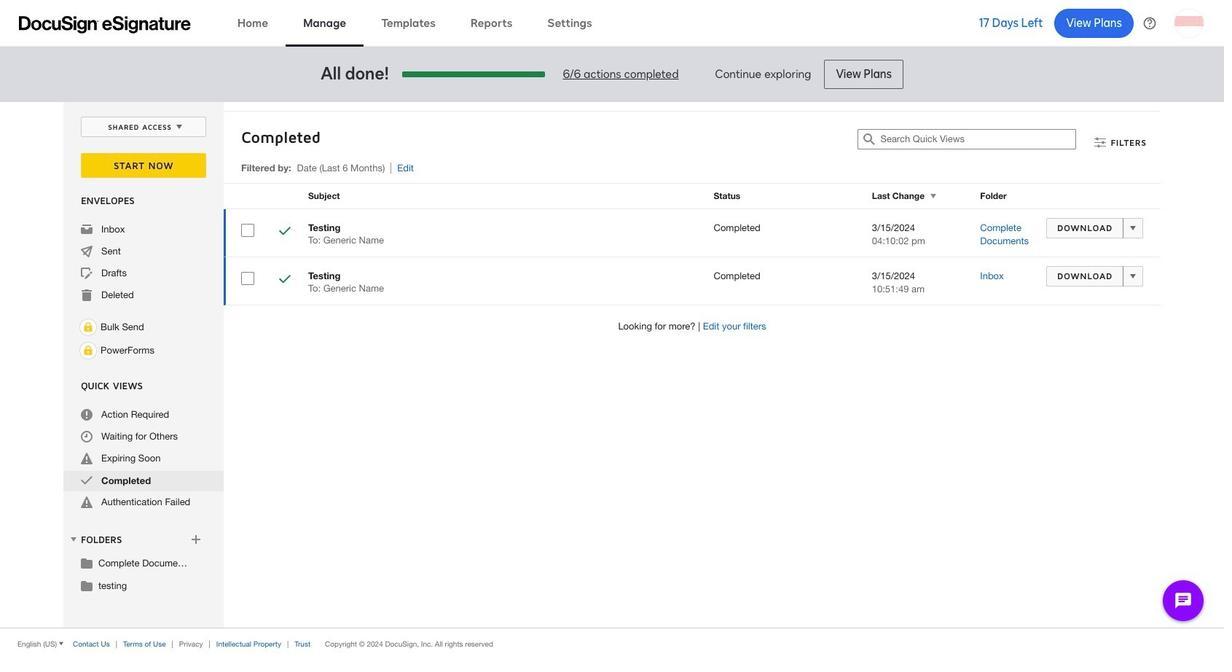 Task type: locate. For each thing, give the bounding box(es) containing it.
more info region
[[0, 628, 1225, 659]]

Search Quick Views text field
[[881, 130, 1076, 149]]

0 vertical spatial alert image
[[81, 453, 93, 464]]

secondary navigation region
[[63, 102, 1165, 628]]

your uploaded profile image image
[[1175, 8, 1204, 38]]

alert image up completed image
[[81, 453, 93, 464]]

draft image
[[81, 268, 93, 279]]

2 alert image from the top
[[81, 496, 93, 508]]

sent image
[[81, 246, 93, 257]]

folder image
[[81, 557, 93, 569], [81, 580, 93, 591]]

alert image
[[81, 453, 93, 464], [81, 496, 93, 508]]

view folders image
[[68, 534, 79, 545]]

1 vertical spatial alert image
[[81, 496, 93, 508]]

alert image down completed image
[[81, 496, 93, 508]]

0 vertical spatial folder image
[[81, 557, 93, 569]]

clock image
[[81, 431, 93, 443]]

1 vertical spatial folder image
[[81, 580, 93, 591]]

inbox image
[[81, 224, 93, 235]]



Task type: describe. For each thing, give the bounding box(es) containing it.
trash image
[[81, 289, 93, 301]]

completed image
[[279, 273, 291, 287]]

completed image
[[81, 475, 93, 486]]

lock image
[[79, 342, 97, 359]]

1 folder image from the top
[[81, 557, 93, 569]]

docusign esignature image
[[19, 16, 191, 33]]

action required image
[[81, 409, 93, 421]]

1 alert image from the top
[[81, 453, 93, 464]]

lock image
[[79, 319, 97, 336]]

completed image
[[279, 225, 291, 239]]

2 folder image from the top
[[81, 580, 93, 591]]



Task type: vqa. For each thing, say whether or not it's contained in the screenshot.
the top ALERT ICON
yes



